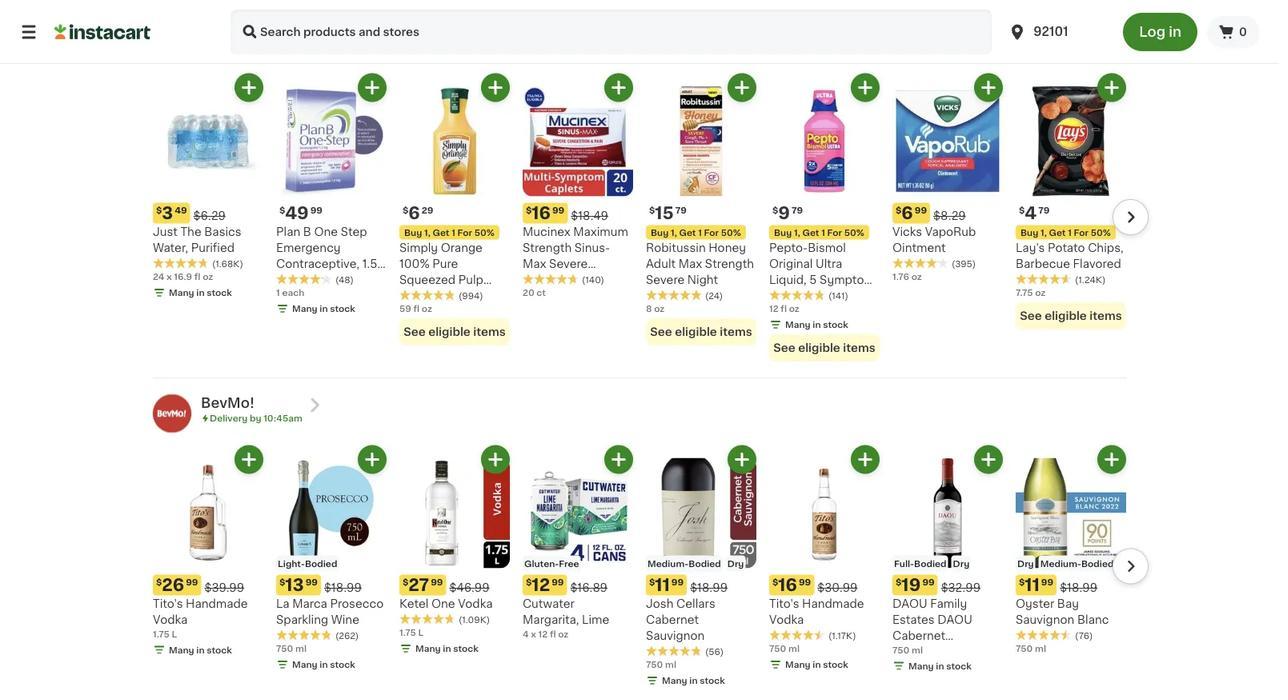 Task type: locate. For each thing, give the bounding box(es) containing it.
$11.99 original price: $18.99 element
[[646, 575, 757, 596], [1016, 575, 1127, 596]]

50%
[[475, 228, 495, 237], [721, 228, 741, 237], [845, 228, 865, 237], [1091, 228, 1111, 237]]

2 item carousel region from the top
[[131, 446, 1149, 688]]

product group containing 49
[[276, 73, 387, 315]]

product group containing 4
[[1016, 73, 1127, 330]]

flavored
[[1073, 258, 1122, 269]]

add image for $16.99 original price: $18.49 element
[[609, 78, 629, 98]]

1 1, from the left
[[424, 228, 431, 237]]

1 horizontal spatial $ 11 99
[[1019, 577, 1054, 594]]

750 ml down sparkling
[[276, 645, 307, 654]]

3 get from the left
[[803, 228, 820, 237]]

2 10:45am from the top
[[264, 414, 302, 423]]

2 bodied from the left
[[689, 560, 721, 569]]

49
[[285, 205, 309, 222], [175, 206, 187, 214]]

$18.99 inside $13.99 original price: $18.99 element
[[324, 583, 362, 594]]

sauvignon
[[1016, 615, 1075, 626], [646, 631, 705, 642], [893, 647, 952, 658]]

vodka inside $ 26 99 $39.99 tito's handmade vodka 1.75 l
[[153, 615, 188, 626]]

water,
[[153, 242, 188, 253]]

ml down sparkling
[[296, 645, 307, 654]]

eligible down the 12 fl oz
[[798, 343, 841, 354]]

see eligible items button
[[1016, 303, 1127, 330], [400, 319, 510, 346], [646, 319, 757, 346], [769, 335, 880, 362]]

1 horizontal spatial x
[[531, 630, 536, 639]]

3 bodied from the left
[[914, 560, 947, 569]]

prosecco
[[330, 599, 384, 610]]

buy 1, get 1 for 50%
[[404, 228, 495, 237], [651, 228, 741, 237], [774, 228, 865, 237], [1021, 228, 1111, 237]]

add image for 3
[[239, 78, 259, 98]]

1 handmade from the left
[[186, 599, 248, 610]]

0 vertical spatial congestion
[[523, 274, 588, 285]]

stock down (1.17k)
[[823, 661, 849, 670]]

in down sparkling
[[320, 661, 328, 670]]

16 up mucinex
[[532, 205, 551, 222]]

see eligible items button for 6
[[400, 319, 510, 346]]

1 horizontal spatial sauvignon
[[893, 647, 952, 658]]

4 buy 1, get 1 for 50% from the left
[[1021, 228, 1111, 237]]

1 horizontal spatial handmade
[[802, 599, 865, 610]]

ml for tito's handmade vodka
[[789, 645, 800, 654]]

1 vertical spatial sauvignon
[[646, 631, 705, 642]]

see eligible items button down (141)
[[769, 335, 880, 362]]

7.75
[[1016, 288, 1033, 297]]

item carousel region
[[131, 73, 1149, 371], [131, 446, 1149, 688]]

sauvignon down oyster
[[1016, 615, 1075, 626]]

vicks vaporub ointment
[[893, 226, 976, 253]]

buy 1, get 1 for 50% down 29
[[404, 228, 495, 237]]

max inside mucinex maximum strength sinus- max severe congestion relief caplets, clears sinus & nasal congestion
[[523, 258, 547, 269]]

nasal
[[568, 306, 600, 317]]

2 vertical spatial sauvignon
[[893, 647, 952, 658]]

get up robitussin
[[679, 228, 696, 237]]

$ inside the $ 3 49 $6.29 just the basics water, purified
[[156, 206, 162, 214]]

$ 11 99 up oyster
[[1019, 577, 1054, 594]]

sauvignon inside josh cellars cabernet sauvignon
[[646, 631, 705, 642]]

many down $ 16 99 $30.99 tito's handmade vodka
[[786, 661, 811, 670]]

1 horizontal spatial tito's
[[769, 599, 800, 610]]

$ inside "$ 19 99 $32.99 daou family estates daou cabernet sauvignon"
[[896, 578, 902, 587]]

fl
[[194, 272, 201, 281], [414, 305, 420, 313], [781, 305, 787, 313], [550, 630, 556, 639]]

2 tito's from the left
[[769, 599, 800, 610]]

1 horizontal spatial daou
[[938, 615, 973, 626]]

tito's inside $ 16 99 $30.99 tito's handmade vodka
[[769, 599, 800, 610]]

adult
[[646, 258, 676, 269]]

delivery down bevmo!
[[210, 414, 248, 423]]

1 horizontal spatial 79
[[792, 206, 803, 214]]

$16.99 original price: $18.49 element
[[523, 203, 633, 224]]

1 horizontal spatial $11.99 original price: $18.99 element
[[1016, 575, 1127, 596]]

many for 27
[[416, 645, 441, 654]]

see eligible items down the (24)
[[650, 327, 752, 338]]

(994)
[[459, 292, 483, 301]]

99 inside '$ 12 99'
[[552, 578, 564, 587]]

0 vertical spatial 10:45am
[[264, 30, 302, 39]]

750 for oyster bay sauvignon blanc
[[1016, 645, 1033, 654]]

2 11 from the left
[[1025, 577, 1040, 594]]

59
[[400, 305, 411, 313]]

many down the 12 fl oz
[[786, 321, 811, 329]]

$ up just
[[156, 206, 162, 214]]

handmade for 26
[[186, 599, 248, 610]]

ointment
[[893, 242, 946, 253]]

oz down fast
[[789, 305, 800, 313]]

delivery inside the 'cvs® delivery by 10:45am lower fees on $10+'
[[210, 30, 248, 39]]

handmade inside $ 16 99 $30.99 tito's handmade vodka
[[802, 599, 865, 610]]

2 buy 1, get 1 for 50% from the left
[[651, 228, 741, 237]]

0 vertical spatial severe
[[549, 258, 588, 269]]

1 10:45am from the top
[[264, 30, 302, 39]]

0 vertical spatial strength
[[523, 242, 572, 253]]

750 ml
[[276, 645, 307, 654], [769, 645, 800, 654], [1016, 645, 1047, 654], [893, 646, 923, 655], [646, 661, 677, 670]]

$ inside $ 16 99
[[526, 206, 532, 214]]

$ left 29
[[403, 206, 409, 214]]

750 down 'estates'
[[893, 646, 910, 655]]

50% for 9
[[845, 228, 865, 237]]

3 for from the left
[[828, 228, 842, 237]]

1 vertical spatial x
[[531, 630, 536, 639]]

50% for 6
[[475, 228, 495, 237]]

1 vertical spatial 10:45am
[[264, 414, 302, 423]]

4 buy from the left
[[1021, 228, 1039, 237]]

4 50% from the left
[[1091, 228, 1111, 237]]

see eligible items down (141)
[[774, 343, 876, 354]]

add image for '$16.99 original price: $30.99' element
[[856, 450, 876, 470]]

by inside the 'cvs® delivery by 10:45am lower fees on $10+'
[[250, 30, 261, 39]]

99 up vicks
[[915, 206, 927, 214]]

oz down 'margarita,' on the bottom left
[[558, 630, 569, 639]]

49 up 'plan'
[[285, 205, 309, 222]]

0 vertical spatial sauvignon
[[1016, 615, 1075, 626]]

many down sparkling
[[292, 661, 318, 670]]

oz right 1.76
[[912, 272, 922, 281]]

6 up vicks
[[902, 205, 913, 222]]

2 horizontal spatial 79
[[1039, 206, 1050, 214]]

$
[[156, 206, 162, 214], [279, 206, 285, 214], [403, 206, 409, 214], [526, 206, 532, 214], [649, 206, 655, 214], [773, 206, 779, 214], [896, 206, 902, 214], [1019, 206, 1025, 214], [156, 578, 162, 587], [279, 578, 285, 587], [403, 578, 409, 587], [526, 578, 532, 587], [649, 578, 655, 587], [773, 578, 779, 587], [896, 578, 902, 587], [1019, 578, 1025, 587]]

many for 3
[[169, 288, 194, 297]]

product group
[[153, 73, 263, 299], [276, 73, 387, 315], [400, 73, 510, 346], [523, 73, 633, 333], [646, 73, 757, 346], [769, 73, 880, 362], [893, 73, 1003, 283], [1016, 73, 1127, 330], [153, 446, 263, 657], [276, 446, 387, 672], [400, 446, 510, 656], [523, 446, 633, 641], [646, 446, 757, 688], [769, 446, 880, 672], [893, 446, 1003, 673], [1016, 446, 1127, 656]]

1 item carousel region from the top
[[131, 73, 1149, 371]]

buy for 6
[[404, 228, 422, 237]]

4 1, from the left
[[1041, 228, 1047, 237]]

4 for from the left
[[1074, 228, 1089, 237]]

2 get from the left
[[679, 228, 696, 237]]

in for tito's handmade vodka
[[813, 661, 821, 670]]

99 inside $ 49 99
[[310, 206, 323, 214]]

1 horizontal spatial 11
[[1025, 577, 1040, 594]]

1 buy 1, get 1 for 50% from the left
[[404, 228, 495, 237]]

tito's for 16
[[769, 599, 800, 610]]

49 inside the $ 3 49 $6.29 just the basics water, purified
[[175, 206, 187, 214]]

buy 1, get 1 for 50% up robitussin
[[651, 228, 741, 237]]

0 vertical spatial delivery
[[210, 30, 248, 39]]

2 $ 11 99 from the left
[[1019, 577, 1054, 594]]

2 horizontal spatial $18.99
[[1060, 583, 1098, 594]]

0 horizontal spatial 16
[[532, 205, 551, 222]]

3 $18.99 from the left
[[1060, 583, 1098, 594]]

for up potato
[[1074, 228, 1089, 237]]

1 up pure
[[452, 228, 456, 237]]

0 horizontal spatial strength
[[523, 242, 572, 253]]

20 ct
[[523, 288, 546, 297]]

many in stock down $ 26 99 $39.99 tito's handmade vodka 1.75 l
[[169, 646, 232, 655]]

2 $11.99 original price: $18.99 element from the left
[[1016, 575, 1127, 596]]

$19.99 original price: $32.99 element
[[893, 575, 1003, 596]]

$16.89
[[571, 583, 608, 594]]

just
[[153, 226, 178, 237]]

99 right 19
[[923, 578, 935, 587]]

$ inside the '$ 6 99'
[[896, 206, 902, 214]]

free inside product "group"
[[559, 560, 579, 569]]

92101 button
[[999, 10, 1114, 54]]

buy up simply
[[404, 228, 422, 237]]

79 inside '$ 9 79'
[[792, 206, 803, 214]]

add image for the $11.99 original price: $18.99 element for cellars
[[732, 450, 752, 470]]

1 horizontal spatial severe
[[646, 274, 685, 285]]

0 vertical spatial by
[[250, 30, 261, 39]]

1 horizontal spatial $18.99
[[690, 583, 728, 594]]

2 handmade from the left
[[802, 599, 865, 610]]

12 up cutwater
[[532, 577, 550, 594]]

0 horizontal spatial 6
[[409, 205, 420, 222]]

79 for 9
[[792, 206, 803, 214]]

get for 4
[[1049, 228, 1066, 237]]

$ 11 99 for josh
[[649, 577, 684, 594]]

$ left $30.99
[[773, 578, 779, 587]]

light-
[[278, 560, 305, 569]]

get up potato
[[1049, 228, 1066, 237]]

stock down the (1.09k)
[[453, 645, 479, 654]]

add image
[[239, 78, 259, 98], [732, 78, 752, 98], [856, 78, 876, 98], [979, 450, 999, 470], [1102, 450, 1122, 470]]

in for plan b one step emergency contraceptive, 1.5 mg, tablet
[[320, 305, 328, 313]]

99 up mucinex
[[552, 206, 565, 214]]

1 horizontal spatial free
[[559, 560, 579, 569]]

lay's
[[1016, 242, 1045, 253]]

1 horizontal spatial max
[[679, 258, 702, 269]]

79 for 4
[[1039, 206, 1050, 214]]

strength inside mucinex maximum strength sinus- max severe congestion relief caplets, clears sinus & nasal congestion
[[523, 242, 572, 253]]

2 congestion from the top
[[523, 322, 588, 333]]

0 horizontal spatial cabernet
[[646, 615, 699, 626]]

0 horizontal spatial relief
[[591, 274, 624, 285]]

add image for $6.99 original price: $8.29 element
[[979, 78, 999, 98]]

1 each
[[276, 288, 305, 297]]

ml down $ 16 99 $30.99 tito's handmade vodka
[[789, 645, 800, 654]]

gluten-
[[524, 560, 559, 569]]

product group containing 15
[[646, 73, 757, 346]]

add image
[[362, 78, 382, 98], [486, 78, 506, 98], [609, 78, 629, 98], [979, 78, 999, 98], [1102, 78, 1122, 98], [239, 450, 259, 470], [362, 450, 382, 470], [486, 450, 506, 470], [609, 450, 629, 470], [732, 450, 752, 470], [856, 450, 876, 470]]

get
[[433, 228, 450, 237], [679, 228, 696, 237], [803, 228, 820, 237], [1049, 228, 1066, 237]]

$ inside $ 49 99
[[279, 206, 285, 214]]

0 button
[[1208, 16, 1260, 48]]

x right 24
[[167, 272, 172, 281]]

3 1, from the left
[[794, 228, 801, 237]]

ketel one vodka
[[400, 599, 493, 610]]

in right log
[[1169, 25, 1182, 39]]

12 inside $12.99 original price: $16.89 element
[[532, 577, 550, 594]]

$ up robitussin
[[649, 206, 655, 214]]

fl right 59
[[414, 305, 420, 313]]

max
[[523, 258, 547, 269], [679, 258, 702, 269]]

0 vertical spatial one
[[314, 226, 338, 237]]

vodka inside $ 16 99 $30.99 tito's handmade vodka
[[769, 615, 804, 626]]

many in stock
[[169, 288, 232, 297], [292, 305, 355, 313], [786, 321, 849, 329], [416, 645, 479, 654], [169, 646, 232, 655], [292, 661, 355, 670], [786, 661, 849, 670], [909, 662, 972, 671], [662, 677, 725, 686]]

many in stock for 3
[[169, 288, 232, 297]]

the
[[181, 226, 202, 237]]

0 horizontal spatial severe
[[549, 258, 588, 269]]

1 vertical spatial congestion
[[523, 322, 588, 333]]

99 up b
[[310, 206, 323, 214]]

1 bodied from the left
[[305, 560, 337, 569]]

2 vertical spatial 12
[[539, 630, 548, 639]]

one inside plan b one step emergency contraceptive, 1.5 mg, tablet
[[314, 226, 338, 237]]

99 inside "$ 19 99 $32.99 daou family estates daou cabernet sauvignon"
[[923, 578, 935, 587]]

1 vertical spatial one
[[432, 599, 455, 610]]

ml for la marca prosecco sparkling wine
[[296, 645, 307, 654]]

16
[[532, 205, 551, 222], [779, 577, 798, 594]]

1 vertical spatial 12
[[532, 577, 550, 594]]

relief inside mucinex maximum strength sinus- max severe congestion relief caplets, clears sinus & nasal congestion
[[591, 274, 624, 285]]

2 horizontal spatial dry
[[1018, 560, 1034, 569]]

1.75 down ketel
[[400, 629, 416, 638]]

50% up honey in the top right of the page
[[721, 228, 741, 237]]

1 horizontal spatial 4
[[1025, 205, 1037, 222]]

1 vertical spatial daou
[[938, 615, 973, 626]]

1 vertical spatial item carousel region
[[131, 446, 1149, 688]]

4 get from the left
[[1049, 228, 1066, 237]]

750 ml for la marca prosecco sparkling wine
[[276, 645, 307, 654]]

(24)
[[705, 292, 723, 301]]

2 $18.99 from the left
[[690, 583, 728, 594]]

many in stock down the (262)
[[292, 661, 355, 670]]

1 horizontal spatial cabernet
[[893, 631, 946, 642]]

$10+
[[275, 43, 296, 52]]

3 50% from the left
[[845, 228, 865, 237]]

$ 11 99 for oyster
[[1019, 577, 1054, 594]]

79 right 9
[[792, 206, 803, 214]]

many in stock for 9
[[786, 321, 849, 329]]

see for 15
[[650, 327, 672, 338]]

(395)
[[952, 260, 976, 268]]

many down josh cellars cabernet sauvignon
[[662, 677, 688, 686]]

2 79 from the left
[[792, 206, 803, 214]]

26
[[162, 577, 184, 594]]

in
[[1169, 25, 1182, 39], [196, 288, 205, 297], [320, 305, 328, 313], [813, 321, 821, 329], [443, 645, 451, 654], [196, 646, 205, 655], [320, 661, 328, 670], [813, 661, 821, 670], [936, 662, 945, 671], [690, 677, 698, 686]]

1 $11.99 original price: $18.99 element from the left
[[646, 575, 757, 596]]

bodied up $19.99 original price: $32.99 element
[[914, 560, 947, 569]]

10:45am
[[264, 30, 302, 39], [264, 414, 302, 423]]

2 horizontal spatial sauvignon
[[1016, 615, 1075, 626]]

1 6 from the left
[[409, 205, 420, 222]]

0 vertical spatial 4
[[1025, 205, 1037, 222]]

0 vertical spatial free
[[400, 290, 424, 301]]

1.75 down 26
[[153, 630, 170, 639]]

1 vertical spatial orange
[[400, 306, 441, 317]]

buy down 15
[[651, 228, 669, 237]]

add image for $26.99 original price: $39.99 element at bottom left
[[239, 450, 259, 470]]

750 ml down josh cellars cabernet sauvignon
[[646, 661, 677, 670]]

free
[[400, 290, 424, 301], [559, 560, 579, 569]]

0 horizontal spatial sauvignon
[[646, 631, 705, 642]]

for for 9
[[828, 228, 842, 237]]

2 horizontal spatial vodka
[[769, 615, 804, 626]]

$ 16 99 $30.99 tito's handmade vodka
[[769, 577, 865, 626]]

1 vertical spatial delivery
[[210, 414, 248, 423]]

0 horizontal spatial dry
[[728, 560, 744, 569]]

many in stock down 16.9
[[169, 288, 232, 297]]

0 horizontal spatial tito's
[[153, 599, 183, 610]]

12 down fast
[[769, 305, 779, 313]]

29
[[422, 206, 434, 214]]

2 dry from the left
[[953, 560, 970, 569]]

$ down full-
[[896, 578, 902, 587]]

1 dry from the left
[[728, 560, 744, 569]]

2 6 from the left
[[902, 205, 913, 222]]

1, up simply
[[424, 228, 431, 237]]

0 horizontal spatial handmade
[[186, 599, 248, 610]]

items for 6
[[473, 327, 506, 338]]

99 down medium-bodied dry
[[672, 578, 684, 587]]

1 up potato
[[1068, 228, 1072, 237]]

in down 5
[[813, 321, 821, 329]]

ml for oyster bay sauvignon blanc
[[1035, 645, 1047, 654]]

see for 6
[[404, 327, 426, 338]]

1 vertical spatial cabernet
[[893, 631, 946, 642]]

(1.09k)
[[459, 616, 490, 625]]

8
[[646, 305, 652, 313]]

eligible for 15
[[675, 327, 717, 338]]

99 left $30.99
[[799, 578, 811, 587]]

1 horizontal spatial strength
[[705, 258, 754, 269]]

0 horizontal spatial medium-
[[648, 560, 689, 569]]

1 vertical spatial relief
[[796, 290, 829, 301]]

Search field
[[231, 10, 992, 54]]

2 for from the left
[[704, 228, 719, 237]]

bodied up the blanc
[[1082, 560, 1114, 569]]

4 up lay's
[[1025, 205, 1037, 222]]

honey
[[709, 242, 746, 253]]

2 buy from the left
[[651, 228, 669, 237]]

for for 15
[[704, 228, 719, 237]]

750 down $ 16 99 $30.99 tito's handmade vodka
[[769, 645, 787, 654]]

stock down (56)
[[700, 677, 725, 686]]

for for 4
[[1074, 228, 1089, 237]]

$18.99 up bay
[[1060, 583, 1098, 594]]

0 vertical spatial cabernet
[[646, 615, 699, 626]]

0 horizontal spatial 1.75
[[153, 630, 170, 639]]

stock down the (262)
[[330, 661, 355, 670]]

see eligible items button for 4
[[1016, 303, 1127, 330]]

1 horizontal spatial dry
[[953, 560, 970, 569]]

0 horizontal spatial x
[[167, 272, 172, 281]]

in for josh cellars cabernet sauvignon
[[690, 677, 698, 686]]

4 inside cutwater margarita, lime 4 x 12 fl oz
[[523, 630, 529, 639]]

contraceptive,
[[276, 258, 360, 269]]

3 buy from the left
[[774, 228, 792, 237]]

pepto-bismol original ultra liquid, 5 symptom fast relief
[[769, 242, 875, 301]]

congestion up the caplets,
[[523, 274, 588, 285]]

$3.49 original price: $6.29 element
[[153, 203, 263, 224]]

buy 1, get 1 for 50% for 4
[[1021, 228, 1111, 237]]

750 for la marca prosecco sparkling wine
[[276, 645, 293, 654]]

items down (1.24k)
[[1090, 311, 1122, 322]]

1 for from the left
[[458, 228, 473, 237]]

cutwater
[[523, 599, 575, 610]]

1 vertical spatial free
[[559, 560, 579, 569]]

1 vertical spatial 16
[[779, 577, 798, 594]]

5
[[810, 274, 817, 285]]

0 horizontal spatial 49
[[175, 206, 187, 214]]

$ 11 99
[[649, 577, 684, 594], [1019, 577, 1054, 594]]

3 buy 1, get 1 for 50% from the left
[[774, 228, 865, 237]]

$ 49 99
[[279, 205, 323, 222]]

0 horizontal spatial max
[[523, 258, 547, 269]]

$ up mucinex
[[526, 206, 532, 214]]

stock for 16
[[823, 661, 849, 670]]

1 vertical spatial by
[[250, 414, 261, 423]]

cabernet down 'estates'
[[893, 631, 946, 642]]

1 get from the left
[[433, 228, 450, 237]]

$ inside $ 13 99
[[279, 578, 285, 587]]

99 inside $ 16 99 $30.99 tito's handmade vodka
[[799, 578, 811, 587]]

3 79 from the left
[[1039, 206, 1050, 214]]

eligible for 6
[[429, 327, 471, 338]]

1 vertical spatial strength
[[705, 258, 754, 269]]

fees
[[240, 43, 259, 52]]

sinus
[[523, 306, 554, 317]]

strength down honey in the top right of the page
[[705, 258, 754, 269]]

16 inside $ 16 99 $30.99 tito's handmade vodka
[[779, 577, 798, 594]]

1.76
[[893, 272, 910, 281]]

product group containing 13
[[276, 446, 387, 672]]

$11.99 original price: $18.99 element for bay
[[1016, 575, 1127, 596]]

fl down 'margarita,' on the bottom left
[[550, 630, 556, 639]]

2 delivery from the top
[[210, 414, 248, 423]]

1 tito's from the left
[[153, 599, 183, 610]]

congestion
[[523, 274, 588, 285], [523, 322, 588, 333]]

tito's
[[153, 599, 183, 610], [769, 599, 800, 610]]

product group containing 3
[[153, 73, 263, 299]]

see eligible items button for 15
[[646, 319, 757, 346]]

None search field
[[231, 10, 992, 54]]

750 ml down oyster
[[1016, 645, 1047, 654]]

0 vertical spatial daou
[[893, 599, 928, 610]]

2 1, from the left
[[671, 228, 677, 237]]

see eligible items for 15
[[650, 327, 752, 338]]

59 fl oz
[[400, 305, 432, 313]]

severe inside robitussin honey adult max strength severe night
[[646, 274, 685, 285]]

oz inside cutwater margarita, lime 4 x 12 fl oz
[[558, 630, 569, 639]]

0 horizontal spatial 11
[[655, 577, 670, 594]]

get up "bismol" at the right top of the page
[[803, 228, 820, 237]]

$18.49
[[571, 210, 609, 221]]

$12.99 original price: $16.89 element
[[523, 575, 633, 596]]

vodka up the (1.09k)
[[458, 599, 493, 610]]

item carousel region containing 26
[[131, 446, 1149, 688]]

many
[[169, 288, 194, 297], [292, 305, 318, 313], [786, 321, 811, 329], [416, 645, 441, 654], [169, 646, 194, 655], [292, 661, 318, 670], [786, 661, 811, 670], [909, 662, 934, 671], [662, 677, 688, 686]]

1 vertical spatial severe
[[646, 274, 685, 285]]

la marca prosecco sparkling wine
[[276, 599, 384, 626]]

medium-
[[648, 560, 689, 569], [1041, 560, 1082, 569]]

1 $ 11 99 from the left
[[649, 577, 684, 594]]

1 horizontal spatial one
[[432, 599, 455, 610]]

1 delivery from the top
[[210, 30, 248, 39]]

1.75 l
[[400, 629, 424, 638]]

0 horizontal spatial $ 11 99
[[649, 577, 684, 594]]

$26.99 original price: $39.99 element
[[153, 575, 263, 596]]

$27.99 original price: $46.99 element
[[400, 575, 510, 596]]

2 max from the left
[[679, 258, 702, 269]]

0 horizontal spatial l
[[172, 630, 177, 639]]

for
[[458, 228, 473, 237], [704, 228, 719, 237], [828, 228, 842, 237], [1074, 228, 1089, 237]]

wine
[[331, 615, 359, 626]]

in down tablet
[[320, 305, 328, 313]]

11 up oyster
[[1025, 577, 1040, 594]]

max up 20 ct
[[523, 258, 547, 269]]

sparkling
[[276, 615, 328, 626]]

1 horizontal spatial 6
[[902, 205, 913, 222]]

1 50% from the left
[[475, 228, 495, 237]]

0 horizontal spatial 79
[[676, 206, 687, 214]]

79 inside $ 15 79
[[676, 206, 687, 214]]

1 up "bismol" at the right top of the page
[[822, 228, 825, 237]]

eligible for 9
[[798, 343, 841, 354]]

handmade inside $ 26 99 $39.99 tito's handmade vodka 1.75 l
[[186, 599, 248, 610]]

$ inside '$ 12 99'
[[526, 578, 532, 587]]

1, for 9
[[794, 228, 801, 237]]

1 buy from the left
[[404, 228, 422, 237]]

in down $ 16 99 $30.99 tito's handmade vodka
[[813, 661, 821, 670]]

items for 15
[[720, 327, 752, 338]]

1, for 4
[[1041, 228, 1047, 237]]

gluten-free
[[524, 560, 579, 569]]

ultra
[[816, 258, 843, 269]]

eligible down juice on the top
[[429, 327, 471, 338]]

750
[[276, 645, 293, 654], [769, 645, 787, 654], [1016, 645, 1033, 654], [893, 646, 910, 655], [646, 661, 663, 670]]

0 horizontal spatial $18.99
[[324, 583, 362, 594]]

0 vertical spatial item carousel region
[[131, 73, 1149, 371]]

1 medium- from the left
[[648, 560, 689, 569]]

0 horizontal spatial daou
[[893, 599, 928, 610]]

0 vertical spatial 16
[[532, 205, 551, 222]]

buy 1, get 1 for 50% up "bismol" at the right top of the page
[[774, 228, 865, 237]]

0 horizontal spatial 4
[[523, 630, 529, 639]]

severe inside mucinex maximum strength sinus- max severe congestion relief caplets, clears sinus & nasal congestion
[[549, 258, 588, 269]]

many for 11
[[662, 677, 688, 686]]

vodka for 16
[[769, 615, 804, 626]]

1 vertical spatial 4
[[523, 630, 529, 639]]

1 for 6
[[452, 228, 456, 237]]

79 up lay's
[[1039, 206, 1050, 214]]

1 horizontal spatial 16
[[779, 577, 798, 594]]

see eligible items
[[1020, 311, 1122, 322], [404, 327, 506, 338], [650, 327, 752, 338], [774, 343, 876, 354]]

1 max from the left
[[523, 258, 547, 269]]

see down 8 oz
[[650, 327, 672, 338]]

2 50% from the left
[[721, 228, 741, 237]]

fl inside cutwater margarita, lime 4 x 12 fl oz
[[550, 630, 556, 639]]

1 11 from the left
[[655, 577, 670, 594]]

maximum
[[573, 226, 629, 237]]

l
[[418, 629, 424, 638], [172, 630, 177, 639]]

stock for 3
[[207, 288, 232, 297]]

1 79 from the left
[[676, 206, 687, 214]]

vodka down '$16.99 original price: $30.99' element
[[769, 615, 804, 626]]

50% for 15
[[721, 228, 741, 237]]

$6.99 original price: $8.29 element
[[893, 203, 1003, 224]]

0 horizontal spatial $11.99 original price: $18.99 element
[[646, 575, 757, 596]]

★★★★★
[[153, 257, 209, 269], [153, 257, 209, 269], [893, 257, 949, 269], [893, 257, 949, 269], [276, 273, 332, 285], [276, 273, 332, 285], [523, 273, 579, 285], [523, 273, 579, 285], [1016, 273, 1072, 285], [1016, 273, 1072, 285], [400, 289, 456, 301], [400, 289, 456, 301], [646, 289, 702, 301], [646, 289, 702, 301], [769, 289, 826, 301], [769, 289, 826, 301], [400, 614, 456, 625], [400, 614, 456, 625], [276, 630, 332, 641], [276, 630, 332, 641], [769, 630, 826, 641], [769, 630, 826, 641], [1016, 630, 1072, 641], [1016, 630, 1072, 641], [646, 646, 702, 657], [646, 646, 702, 657]]

cabernet inside josh cellars cabernet sauvignon
[[646, 615, 699, 626]]

0 horizontal spatial one
[[314, 226, 338, 237]]

0 vertical spatial relief
[[591, 274, 624, 285]]

one down $27.99 original price: $46.99 element
[[432, 599, 455, 610]]

11 up the josh
[[655, 577, 670, 594]]

12 down 'margarita,' on the bottom left
[[539, 630, 548, 639]]

1 by from the top
[[250, 30, 261, 39]]

oyster
[[1016, 599, 1055, 610]]

0 horizontal spatial free
[[400, 290, 424, 301]]

tito's inside $ 26 99 $39.99 tito's handmade vodka 1.75 l
[[153, 599, 183, 610]]

severe down sinus-
[[549, 258, 588, 269]]

1 horizontal spatial relief
[[796, 290, 829, 301]]

$18.99 for cellars
[[690, 583, 728, 594]]

juice
[[444, 306, 475, 317]]

0 horizontal spatial vodka
[[153, 615, 188, 626]]

1 horizontal spatial medium-
[[1041, 560, 1082, 569]]

1 horizontal spatial 1.75
[[400, 629, 416, 638]]

see eligible items down juice on the top
[[404, 327, 506, 338]]

buy
[[404, 228, 422, 237], [651, 228, 669, 237], [774, 228, 792, 237], [1021, 228, 1039, 237]]

16 for $ 16 99 $30.99 tito's handmade vodka
[[779, 577, 798, 594]]

buy 1, get 1 for 50% for 9
[[774, 228, 865, 237]]

bevmo! image
[[153, 395, 191, 433]]

50% up chips,
[[1091, 228, 1111, 237]]

1 $18.99 from the left
[[324, 583, 362, 594]]

x down 'margarita,' on the bottom left
[[531, 630, 536, 639]]

in down ketel one vodka in the left of the page
[[443, 645, 451, 654]]

$ 4 79
[[1019, 205, 1050, 222]]

79 inside $ 4 79
[[1039, 206, 1050, 214]]



Task type: vqa. For each thing, say whether or not it's contained in the screenshot.
Add Qfc Advantage Card To Save LINK
no



Task type: describe. For each thing, give the bounding box(es) containing it.
see eligible items for 9
[[774, 343, 876, 354]]

$ 9 79
[[773, 205, 803, 222]]

cellars
[[677, 599, 716, 610]]

1 for 4
[[1068, 228, 1072, 237]]

buy for 15
[[651, 228, 669, 237]]

1 horizontal spatial l
[[418, 629, 424, 638]]

product group containing 19
[[893, 446, 1003, 673]]

strength inside robitussin honey adult max strength severe night
[[705, 258, 754, 269]]

pepto-
[[769, 242, 808, 253]]

log in
[[1140, 25, 1182, 39]]

see for 9
[[774, 343, 796, 354]]

99 inside $ 13 99
[[306, 578, 318, 587]]

add image for 11
[[1102, 450, 1122, 470]]

mg,
[[276, 274, 297, 285]]

squeezed
[[400, 274, 456, 285]]

add image for $12.99 original price: $16.89 element on the bottom left of page
[[609, 450, 629, 470]]

symptom
[[820, 274, 875, 285]]

cutwater margarita, lime 4 x 12 fl oz
[[523, 599, 610, 639]]

mucinex
[[523, 226, 571, 237]]

0
[[1240, 26, 1248, 38]]

in for la marca prosecco sparkling wine
[[320, 661, 328, 670]]

ml down 'estates'
[[912, 646, 923, 655]]

severe for 16
[[549, 258, 588, 269]]

in for pepto-bismol original ultra liquid, 5 symptom fast relief
[[813, 321, 821, 329]]

fl down fast
[[781, 305, 787, 313]]

marca
[[292, 599, 327, 610]]

many in stock for 16
[[786, 661, 849, 670]]

medium-bodied dry
[[648, 560, 744, 569]]

6 for simply
[[409, 205, 420, 222]]

oz right "7.75"
[[1036, 288, 1046, 297]]

1 for 9
[[822, 228, 825, 237]]

16 for $ 16 99
[[532, 205, 551, 222]]

3 dry from the left
[[1018, 560, 1034, 569]]

$13.99 original price: $18.99 element
[[276, 575, 387, 596]]

product group containing 9
[[769, 73, 880, 362]]

emergency
[[276, 242, 341, 253]]

many in stock for 13
[[292, 661, 355, 670]]

sauvignon inside 'oyster bay sauvignon blanc'
[[1016, 615, 1075, 626]]

stock down "$ 19 99 $32.99 daou family estates daou cabernet sauvignon"
[[947, 662, 972, 671]]

2 by from the top
[[250, 414, 261, 423]]

ml for josh cellars cabernet sauvignon
[[665, 661, 677, 670]]

19
[[902, 577, 921, 594]]

add image for 19
[[979, 450, 999, 470]]

1, for 15
[[671, 228, 677, 237]]

estates
[[893, 615, 935, 626]]

pasteurized
[[427, 290, 493, 301]]

vodka for 26
[[153, 615, 188, 626]]

$18.99 for marca
[[324, 583, 362, 594]]

get for 15
[[679, 228, 696, 237]]

(56)
[[705, 648, 724, 657]]

l inside $ 26 99 $39.99 tito's handmade vodka 1.75 l
[[172, 630, 177, 639]]

in for ketel one vodka
[[443, 645, 451, 654]]

stock for 11
[[700, 677, 725, 686]]

1, for 6
[[424, 228, 431, 237]]

1 for 15
[[698, 228, 702, 237]]

night
[[688, 274, 718, 285]]

add image for $13.99 original price: $18.99 element
[[362, 450, 382, 470]]

basics
[[204, 226, 242, 237]]

$ 6 99
[[896, 205, 927, 222]]

4 bodied from the left
[[1082, 560, 1114, 569]]

see eligible items for 4
[[1020, 311, 1122, 322]]

1 horizontal spatial vodka
[[458, 599, 493, 610]]

family
[[931, 599, 967, 610]]

pulp
[[459, 274, 484, 285]]

delivery by 10:45am
[[210, 414, 302, 423]]

caplets,
[[523, 290, 570, 301]]

josh
[[646, 599, 674, 610]]

750 for josh cellars cabernet sauvignon
[[646, 661, 663, 670]]

see for 4
[[1020, 311, 1042, 322]]

lower
[[210, 43, 238, 52]]

original
[[769, 258, 813, 269]]

la
[[276, 599, 290, 610]]

2 medium- from the left
[[1041, 560, 1082, 569]]

see eligible items button for 9
[[769, 335, 880, 362]]

$11.99 original price: $18.99 element for cellars
[[646, 575, 757, 596]]

11 for oyster
[[1025, 577, 1040, 594]]

sinus-
[[575, 242, 610, 253]]

many down $ 26 99 $39.99 tito's handmade vodka 1.75 l
[[169, 646, 194, 655]]

13
[[285, 577, 304, 594]]

items for 4
[[1090, 311, 1122, 322]]

3
[[162, 205, 173, 222]]

$39.99
[[205, 583, 244, 594]]

8 oz
[[646, 305, 665, 313]]

sauvignon inside "$ 19 99 $32.99 daou family estates daou cabernet sauvignon"
[[893, 647, 952, 658]]

item carousel region containing 3
[[131, 73, 1149, 371]]

many in stock for 11
[[662, 677, 725, 686]]

750 ml down 'estates'
[[893, 646, 923, 655]]

product group containing 12
[[523, 446, 633, 641]]

on
[[262, 43, 273, 52]]

tito's for 26
[[153, 599, 183, 610]]

(1.17k)
[[829, 632, 856, 641]]

full-bodied dry
[[894, 560, 970, 569]]

get for 6
[[433, 228, 450, 237]]

stock for 13
[[330, 661, 355, 670]]

750 ml for oyster bay sauvignon blanc
[[1016, 645, 1047, 654]]

many for 13
[[292, 661, 318, 670]]

vaporub
[[925, 226, 976, 237]]

$ inside $ 16 99 $30.99 tito's handmade vodka
[[773, 578, 779, 587]]

0 vertical spatial orange
[[441, 242, 483, 253]]

product group containing 27
[[400, 446, 510, 656]]

lay's potato chips, barbecue flavored
[[1016, 242, 1124, 269]]

24
[[153, 272, 164, 281]]

buy for 9
[[774, 228, 792, 237]]

6 for vicks
[[902, 205, 913, 222]]

$ 13 99
[[279, 577, 318, 594]]

simply orange 100% pure squeezed pulp free pasteurized orange juice
[[400, 242, 493, 317]]

11 for josh
[[655, 577, 670, 594]]

bodied for full-
[[914, 560, 947, 569]]

light-bodied
[[278, 560, 337, 569]]

$ up the josh
[[649, 578, 655, 587]]

cvs® delivery by 10:45am lower fees on $10+
[[201, 13, 302, 52]]

purified
[[191, 242, 235, 253]]

step
[[341, 226, 367, 237]]

stock for 27
[[453, 645, 479, 654]]

in inside log in button
[[1169, 25, 1182, 39]]

see eligible items for 6
[[404, 327, 506, 338]]

log in button
[[1124, 13, 1198, 51]]

cvs®
[[201, 13, 239, 26]]

$ 19 99 $32.99 daou family estates daou cabernet sauvignon
[[893, 577, 981, 658]]

many down 'estates'
[[909, 662, 934, 671]]

12 fl oz
[[769, 305, 800, 313]]

12 inside cutwater margarita, lime 4 x 12 fl oz
[[539, 630, 548, 639]]

$30.99
[[818, 583, 858, 594]]

cabernet inside "$ 19 99 $32.99 daou family estates daou cabernet sauvignon"
[[893, 631, 946, 642]]

many for 9
[[786, 321, 811, 329]]

barbecue
[[1016, 258, 1071, 269]]

99 inside $ 26 99 $39.99 tito's handmade vodka 1.75 l
[[186, 578, 198, 587]]

fl right 16.9
[[194, 272, 201, 281]]

dry for 11
[[728, 560, 744, 569]]

$ 26 99 $39.99 tito's handmade vodka 1.75 l
[[153, 577, 248, 639]]

many down each
[[292, 305, 318, 313]]

$ inside $ 15 79
[[649, 206, 655, 214]]

in down "$ 19 99 $32.99 daou family estates daou cabernet sauvignon"
[[936, 662, 945, 671]]

1.76 oz
[[893, 272, 922, 281]]

92101
[[1034, 26, 1069, 38]]

clears
[[572, 290, 608, 301]]

buy for 4
[[1021, 228, 1039, 237]]

750 for tito's handmade vodka
[[769, 645, 787, 654]]

99 inside the '$ 6 99'
[[915, 206, 927, 214]]

blanc
[[1078, 615, 1109, 626]]

stock down $ 26 99 $39.99 tito's handmade vodka 1.75 l
[[207, 646, 232, 655]]

1.5
[[362, 258, 378, 269]]

(141)
[[829, 292, 849, 301]]

$ inside '$ 9 79'
[[773, 206, 779, 214]]

7.75 oz
[[1016, 288, 1046, 297]]

16.9
[[174, 272, 192, 281]]

bodied for light-
[[305, 560, 337, 569]]

buy 1, get 1 for 50% for 15
[[651, 228, 741, 237]]

product group containing 26
[[153, 446, 263, 657]]

stock for 9
[[823, 321, 849, 329]]

$6.29
[[193, 210, 226, 221]]

eligible for 4
[[1045, 311, 1087, 322]]

items for 9
[[843, 343, 876, 354]]

50% for 4
[[1091, 228, 1111, 237]]

many in stock for 27
[[416, 645, 479, 654]]

stock down the (48)
[[330, 305, 355, 313]]

tablet
[[300, 274, 334, 285]]

&
[[556, 306, 565, 317]]

$18.99 for bay
[[1060, 583, 1098, 594]]

$ inside $ 26 99 $39.99 tito's handmade vodka 1.75 l
[[156, 578, 162, 587]]

severe for 15
[[646, 274, 685, 285]]

plan
[[276, 226, 300, 237]]

buy 1, get 1 for 50% for 6
[[404, 228, 495, 237]]

1 congestion from the top
[[523, 274, 588, 285]]

oz right the 8
[[654, 305, 665, 313]]

get for 9
[[803, 228, 820, 237]]

100%
[[400, 258, 430, 269]]

oz down (1.68k)
[[203, 272, 213, 281]]

1.75 inside $ 26 99 $39.99 tito's handmade vodka 1.75 l
[[153, 630, 170, 639]]

free inside simply orange 100% pure squeezed pulp free pasteurized orange juice
[[400, 290, 424, 301]]

10:45am inside the 'cvs® delivery by 10:45am lower fees on $10+'
[[264, 30, 302, 39]]

b
[[303, 226, 311, 237]]

79 for 15
[[676, 206, 687, 214]]

relief inside pepto-bismol original ultra liquid, 5 symptom fast relief
[[796, 290, 829, 301]]

99 up oyster
[[1042, 578, 1054, 587]]

oz right 59
[[422, 305, 432, 313]]

for for 6
[[458, 228, 473, 237]]

in down $ 26 99 $39.99 tito's handmade vodka 1.75 l
[[196, 646, 205, 655]]

750 ml for tito's handmade vodka
[[769, 645, 800, 654]]

max inside robitussin honey adult max strength severe night
[[679, 258, 702, 269]]

many in stock down "$ 19 99 $32.99 daou family estates daou cabernet sauvignon"
[[909, 662, 972, 671]]

0 vertical spatial 12
[[769, 305, 779, 313]]

99 inside $ 16 99
[[552, 206, 565, 214]]

(48)
[[336, 276, 354, 284]]

robitussin honey adult max strength severe night
[[646, 242, 754, 285]]

robitussin
[[646, 242, 706, 253]]

$ inside the $ 6 29
[[403, 206, 409, 214]]

dry medium-bodied
[[1018, 560, 1114, 569]]

vicks
[[893, 226, 923, 237]]

24 x 16.9 fl oz
[[153, 272, 213, 281]]

$32.99
[[941, 583, 981, 594]]

$ inside $ 4 79
[[1019, 206, 1025, 214]]

1 left each
[[276, 288, 280, 297]]

(76)
[[1075, 632, 1093, 641]]

1 horizontal spatial 49
[[285, 205, 309, 222]]

$ inside $ 27 99
[[403, 578, 409, 587]]

in for just the basics water, purified
[[196, 288, 205, 297]]

many in stock down tablet
[[292, 305, 355, 313]]

instacart logo image
[[54, 22, 151, 42]]

0 vertical spatial x
[[167, 272, 172, 281]]

$ 12 99
[[526, 577, 564, 594]]

oyster bay sauvignon blanc
[[1016, 599, 1109, 626]]

$ up oyster
[[1019, 578, 1025, 587]]

full-
[[894, 560, 914, 569]]

many for 16
[[786, 661, 811, 670]]

$16.99 original price: $30.99 element
[[769, 575, 880, 596]]

handmade for 16
[[802, 599, 865, 610]]

x inside cutwater margarita, lime 4 x 12 fl oz
[[531, 630, 536, 639]]

dry for 19
[[953, 560, 970, 569]]

99 inside $ 27 99
[[431, 578, 443, 587]]

(1.24k)
[[1075, 276, 1106, 284]]

92101 button
[[1008, 10, 1104, 54]]



